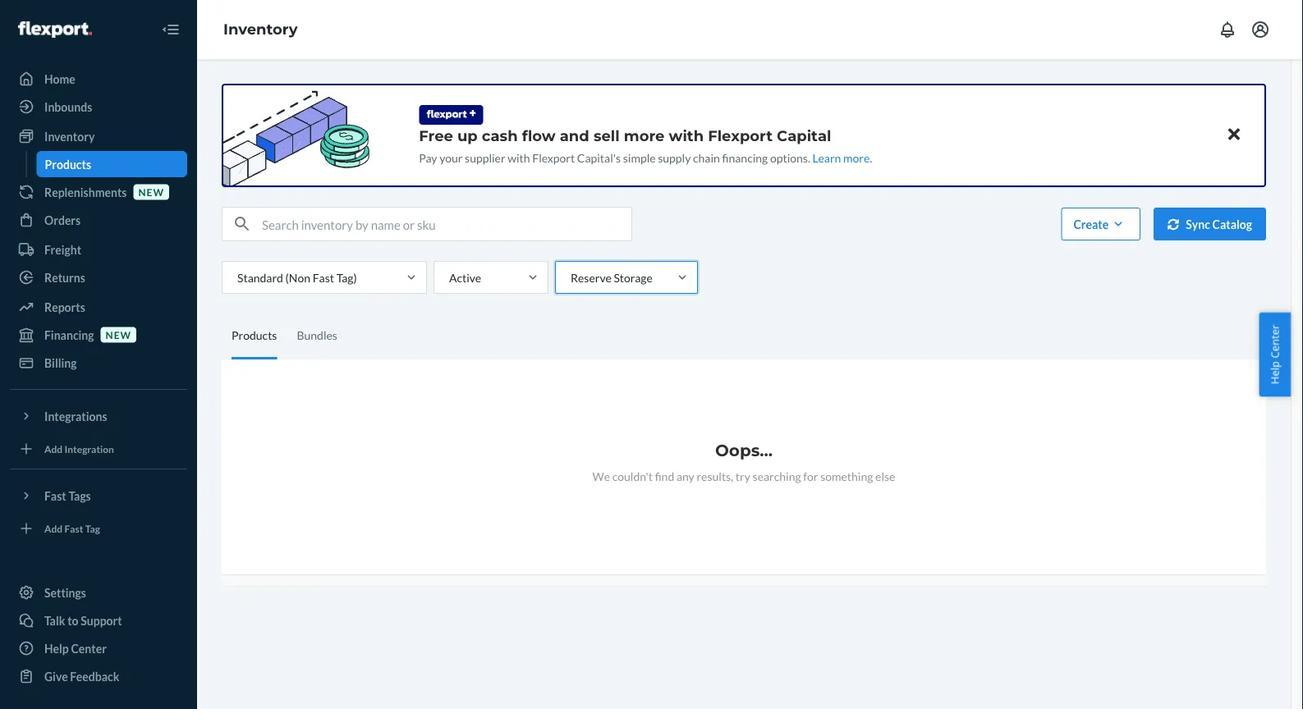 Task type: locate. For each thing, give the bounding box(es) containing it.
integrations
[[44, 410, 107, 424]]

flexport up the financing
[[708, 127, 773, 145]]

center inside "button"
[[1268, 325, 1283, 359]]

products down standard
[[232, 329, 277, 343]]

give feedback
[[44, 670, 119, 684]]

0 vertical spatial help center
[[1268, 325, 1283, 385]]

give
[[44, 670, 68, 684]]

new down reports link
[[106, 329, 132, 341]]

2 vertical spatial fast
[[65, 523, 83, 535]]

cash
[[482, 127, 518, 145]]

1 horizontal spatial inventory
[[223, 20, 298, 38]]

flexport logo image
[[18, 21, 92, 38]]

1 horizontal spatial flexport
[[708, 127, 773, 145]]

open notifications image
[[1218, 20, 1238, 39]]

1 horizontal spatial products
[[232, 329, 277, 343]]

inbounds
[[44, 100, 92, 114]]

center
[[1268, 325, 1283, 359], [71, 642, 107, 656]]

1 vertical spatial inventory link
[[10, 123, 187, 150]]

try
[[736, 470, 751, 484]]

fast left the tags
[[44, 489, 66, 503]]

0 horizontal spatial flexport
[[533, 151, 575, 165]]

1 horizontal spatial help center
[[1268, 325, 1283, 385]]

add for add integration
[[44, 443, 63, 455]]

something
[[821, 470, 874, 484]]

with up supply
[[669, 127, 704, 145]]

0 vertical spatial add
[[44, 443, 63, 455]]

inbounds link
[[10, 94, 187, 120]]

1 vertical spatial inventory
[[44, 129, 95, 143]]

1 vertical spatial help
[[44, 642, 69, 656]]

more
[[624, 127, 665, 145], [844, 151, 870, 165]]

chain
[[693, 151, 720, 165]]

1 horizontal spatial with
[[669, 127, 704, 145]]

settings
[[44, 586, 86, 600]]

1 horizontal spatial help
[[1268, 362, 1283, 385]]

fast
[[313, 271, 334, 285], [44, 489, 66, 503], [65, 523, 83, 535]]

up
[[458, 127, 478, 145]]

help inside "link"
[[44, 642, 69, 656]]

tags
[[69, 489, 91, 503]]

0 vertical spatial new
[[138, 186, 164, 198]]

0 vertical spatial fast
[[313, 271, 334, 285]]

1 vertical spatial new
[[106, 329, 132, 341]]

we
[[593, 470, 610, 484]]

1 vertical spatial fast
[[44, 489, 66, 503]]

tag)
[[337, 271, 357, 285]]

0 horizontal spatial center
[[71, 642, 107, 656]]

simple
[[623, 151, 656, 165]]

fast left tag)
[[313, 271, 334, 285]]

products
[[45, 157, 91, 171], [232, 329, 277, 343]]

1 vertical spatial help center
[[44, 642, 107, 656]]

financing
[[44, 328, 94, 342]]

new
[[138, 186, 164, 198], [106, 329, 132, 341]]

catalog
[[1213, 217, 1253, 231]]

to
[[68, 614, 79, 628]]

0 horizontal spatial inventory
[[44, 129, 95, 143]]

close navigation image
[[161, 20, 181, 39]]

flow
[[522, 127, 556, 145]]

inventory link
[[223, 20, 298, 38], [10, 123, 187, 150]]

sync alt image
[[1169, 219, 1180, 230]]

fast left 'tag'
[[65, 523, 83, 535]]

bundles
[[297, 329, 338, 343]]

0 horizontal spatial inventory link
[[10, 123, 187, 150]]

0 vertical spatial center
[[1268, 325, 1283, 359]]

couldn't
[[613, 470, 653, 484]]

talk
[[44, 614, 65, 628]]

products up replenishments
[[45, 157, 91, 171]]

help center
[[1268, 325, 1283, 385], [44, 642, 107, 656]]

0 vertical spatial flexport
[[708, 127, 773, 145]]

0 vertical spatial help
[[1268, 362, 1283, 385]]

integrations button
[[10, 403, 187, 430]]

0 horizontal spatial products
[[45, 157, 91, 171]]

free up cash flow and sell more with flexport capital pay your supplier with flexport capital's simple supply chain financing options. learn more .
[[419, 127, 873, 165]]

support
[[81, 614, 122, 628]]

Search inventory by name or sku text field
[[262, 208, 632, 241]]

help
[[1268, 362, 1283, 385], [44, 642, 69, 656]]

0 horizontal spatial with
[[508, 151, 530, 165]]

0 horizontal spatial more
[[624, 127, 665, 145]]

0 horizontal spatial help center
[[44, 642, 107, 656]]

1 add from the top
[[44, 443, 63, 455]]

we couldn't find any results, try searching for something else
[[593, 470, 896, 484]]

find
[[655, 470, 675, 484]]

1 horizontal spatial new
[[138, 186, 164, 198]]

center inside "link"
[[71, 642, 107, 656]]

home
[[44, 72, 75, 86]]

home link
[[10, 66, 187, 92]]

0 horizontal spatial help
[[44, 642, 69, 656]]

1 horizontal spatial more
[[844, 151, 870, 165]]

1 vertical spatial center
[[71, 642, 107, 656]]

1 vertical spatial flexport
[[533, 151, 575, 165]]

with
[[669, 127, 704, 145], [508, 151, 530, 165]]

more up simple
[[624, 127, 665, 145]]

settings link
[[10, 580, 187, 606]]

help center inside "button"
[[1268, 325, 1283, 385]]

1 vertical spatial more
[[844, 151, 870, 165]]

new down products link
[[138, 186, 164, 198]]

add integration
[[44, 443, 114, 455]]

give feedback button
[[10, 664, 187, 690]]

results,
[[697, 470, 734, 484]]

orders
[[44, 213, 81, 227]]

0 vertical spatial inventory
[[223, 20, 298, 38]]

1 vertical spatial products
[[232, 329, 277, 343]]

0 horizontal spatial new
[[106, 329, 132, 341]]

flexport down 'flow'
[[533, 151, 575, 165]]

2 add from the top
[[44, 523, 63, 535]]

with down cash
[[508, 151, 530, 165]]

products link
[[37, 151, 187, 177]]

more right learn
[[844, 151, 870, 165]]

close image
[[1229, 125, 1241, 144]]

billing link
[[10, 350, 187, 376]]

tag
[[85, 523, 100, 535]]

1 vertical spatial with
[[508, 151, 530, 165]]

1 horizontal spatial center
[[1268, 325, 1283, 359]]

and
[[560, 127, 590, 145]]

add left integration
[[44, 443, 63, 455]]

supplier
[[465, 151, 506, 165]]

add
[[44, 443, 63, 455], [44, 523, 63, 535]]

billing
[[44, 356, 77, 370]]

add integration link
[[10, 436, 187, 463]]

1 horizontal spatial inventory link
[[223, 20, 298, 38]]

integration
[[65, 443, 114, 455]]

financing
[[723, 151, 768, 165]]

help center button
[[1260, 313, 1292, 397]]

open account menu image
[[1251, 20, 1271, 39]]

flexport
[[708, 127, 773, 145], [533, 151, 575, 165]]

1 vertical spatial add
[[44, 523, 63, 535]]

feedback
[[70, 670, 119, 684]]

add fast tag link
[[10, 516, 187, 542]]

inventory
[[223, 20, 298, 38], [44, 129, 95, 143]]

add down the fast tags
[[44, 523, 63, 535]]

fast tags
[[44, 489, 91, 503]]



Task type: describe. For each thing, give the bounding box(es) containing it.
talk to support
[[44, 614, 122, 628]]

help inside "button"
[[1268, 362, 1283, 385]]

searching
[[753, 470, 802, 484]]

storage
[[614, 271, 653, 285]]

sync
[[1187, 217, 1211, 231]]

fast tags button
[[10, 483, 187, 509]]

supply
[[658, 151, 691, 165]]

learn
[[813, 151, 842, 165]]

(non
[[286, 271, 311, 285]]

oops...
[[716, 441, 773, 461]]

options.
[[771, 151, 811, 165]]

create button
[[1062, 208, 1141, 241]]

capital
[[777, 127, 832, 145]]

fast inside dropdown button
[[44, 489, 66, 503]]

new for financing
[[106, 329, 132, 341]]

0 vertical spatial more
[[624, 127, 665, 145]]

0 vertical spatial products
[[45, 157, 91, 171]]

standard
[[237, 271, 283, 285]]

for
[[804, 470, 819, 484]]

sync catalog button
[[1155, 208, 1267, 241]]

reports
[[44, 300, 85, 314]]

0 vertical spatial with
[[669, 127, 704, 145]]

returns
[[44, 271, 85, 285]]

freight link
[[10, 237, 187, 263]]

standard (non fast tag)
[[237, 271, 357, 285]]

active
[[449, 271, 482, 285]]

sell
[[594, 127, 620, 145]]

freight
[[44, 243, 81, 257]]

reserve
[[571, 271, 612, 285]]

0 vertical spatial inventory link
[[223, 20, 298, 38]]

pay
[[419, 151, 438, 165]]

orders link
[[10, 207, 187, 233]]

add for add fast tag
[[44, 523, 63, 535]]

reports link
[[10, 294, 187, 320]]

learn more link
[[813, 151, 870, 165]]

help center inside "link"
[[44, 642, 107, 656]]

reserve storage
[[571, 271, 653, 285]]

new for replenishments
[[138, 186, 164, 198]]

else
[[876, 470, 896, 484]]

your
[[440, 151, 463, 165]]

returns link
[[10, 265, 187, 291]]

help center link
[[10, 636, 187, 662]]

.
[[870, 151, 873, 165]]

any
[[677, 470, 695, 484]]

replenishments
[[44, 185, 127, 199]]

talk to support button
[[10, 608, 187, 634]]

capital's
[[577, 151, 621, 165]]

add fast tag
[[44, 523, 100, 535]]

free
[[419, 127, 453, 145]]

create
[[1074, 217, 1109, 231]]

sync catalog
[[1187, 217, 1253, 231]]



Task type: vqa. For each thing, say whether or not it's contained in the screenshot.
the right "Fulfillment"
no



